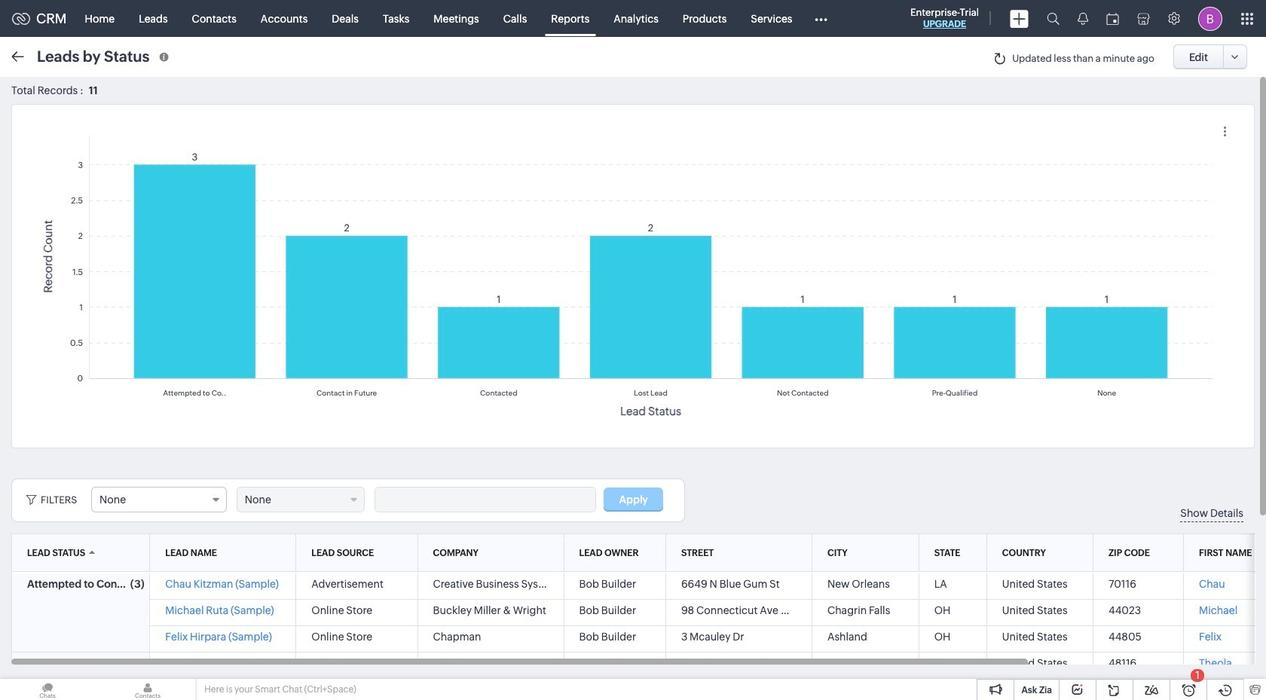 Task type: locate. For each thing, give the bounding box(es) containing it.
search element
[[1038, 0, 1069, 37]]

signals image
[[1078, 12, 1088, 25]]

profile image
[[1199, 6, 1223, 31]]

None text field
[[375, 488, 595, 512]]

search image
[[1047, 12, 1060, 25]]

Other Modules field
[[805, 6, 837, 31]]

signals element
[[1069, 0, 1098, 37]]

create menu image
[[1010, 9, 1029, 28]]

None field
[[91, 487, 227, 513], [237, 487, 365, 513], [91, 487, 227, 513], [237, 487, 365, 513]]

calendar image
[[1107, 12, 1119, 24]]

chats image
[[0, 679, 95, 700]]



Task type: describe. For each thing, give the bounding box(es) containing it.
logo image
[[12, 12, 30, 24]]

create menu element
[[1001, 0, 1038, 37]]

profile element
[[1190, 0, 1232, 37]]

contacts image
[[100, 679, 195, 700]]



Task type: vqa. For each thing, say whether or not it's contained in the screenshot.
the Actions
no



